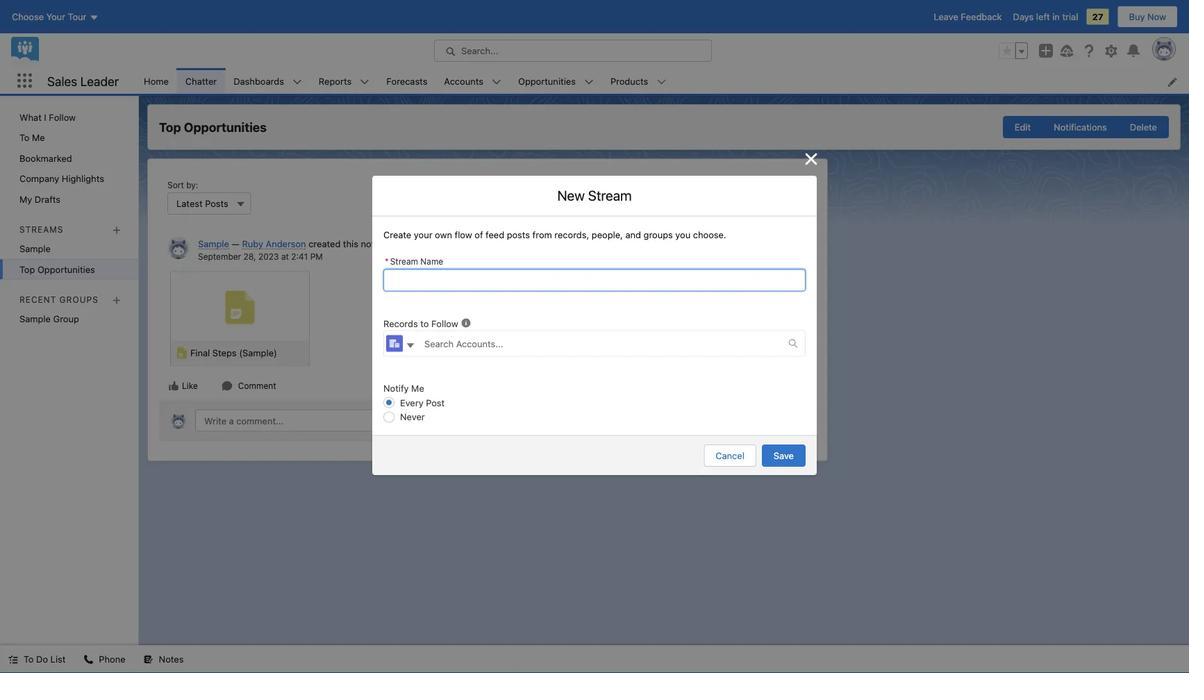 Task type: describe. For each thing, give the bounding box(es) containing it.
text default image right to at the left of page
[[461, 318, 471, 328]]

save button
[[762, 445, 806, 467]]

days left in trial
[[1013, 11, 1078, 22]]

opportunities inside list item
[[518, 76, 576, 86]]

search...
[[461, 45, 498, 56]]

comment
[[238, 381, 276, 391]]

28,
[[243, 252, 256, 262]]

records
[[383, 318, 418, 329]]

stream for new stream
[[588, 187, 632, 203]]

27
[[1092, 11, 1103, 22]]

dashboards list item
[[225, 68, 310, 94]]

top opportunities link
[[0, 259, 138, 280]]

ruby anderson, september 28, 2023 at 2:41 pm element
[[159, 229, 816, 400]]

at
[[281, 252, 289, 262]]

bookmarked link
[[0, 148, 138, 168]]

post
[[426, 397, 445, 408]]

records to follow
[[383, 318, 458, 329]]

accounts link
[[436, 68, 492, 94]]

streams
[[19, 225, 64, 234]]

notes
[[159, 654, 184, 664]]

company highlights
[[19, 173, 104, 184]]

your
[[414, 229, 432, 239]]

buy
[[1129, 11, 1145, 22]]

notify me
[[383, 383, 424, 393]]

company highlights link
[[0, 168, 138, 189]]

notifications button
[[1042, 116, 1119, 138]]

notifications
[[1054, 122, 1107, 132]]

text default image inside notes "button"
[[144, 655, 153, 664]]

home link
[[136, 68, 177, 94]]

recent
[[19, 295, 56, 305]]

every
[[400, 397, 423, 408]]

Search this feed... search field
[[536, 192, 744, 215]]

own
[[435, 229, 452, 239]]

me for notify me
[[411, 383, 424, 393]]

what i follow
[[19, 112, 76, 122]]

september 28, 2023 at 2:41 pm link
[[198, 252, 323, 262]]

forecasts link
[[378, 68, 436, 94]]

sales leader
[[47, 73, 119, 88]]

1 horizontal spatial top opportunities
[[159, 120, 267, 135]]

do
[[36, 654, 48, 664]]

recent groups link
[[19, 295, 98, 305]]

bookmarked
[[19, 153, 72, 163]]

ruby anderson image
[[170, 412, 187, 429]]

sample — ruby anderson created this note. september 28, 2023 at 2:41 pm
[[198, 238, 382, 262]]

what i follow link
[[0, 107, 138, 127]]

ruby anderson link
[[242, 238, 306, 249]]

final steps (sample)
[[190, 347, 277, 358]]

—
[[232, 238, 240, 249]]

(sample)
[[239, 347, 277, 358]]

posts
[[507, 229, 530, 239]]

buy now
[[1129, 11, 1166, 22]]

leave feedback link
[[934, 11, 1002, 22]]

opportunities link
[[510, 68, 584, 94]]

reports link
[[310, 68, 360, 94]]

this
[[343, 238, 358, 249]]

buy now button
[[1117, 6, 1178, 28]]

ruby
[[242, 238, 263, 249]]

every post
[[400, 397, 445, 408]]

september
[[198, 252, 241, 262]]

note.
[[361, 238, 382, 249]]

1 sample link from the left
[[198, 238, 229, 249]]

now
[[1147, 11, 1166, 22]]

choose.
[[693, 229, 726, 239]]

group containing edit
[[1003, 116, 1169, 138]]

to do list button
[[0, 645, 74, 673]]

to do list
[[24, 654, 66, 664]]

by:
[[186, 180, 198, 190]]

records,
[[555, 229, 589, 239]]

of
[[475, 229, 483, 239]]

list containing home
[[136, 68, 1189, 94]]

accounts image
[[386, 335, 403, 352]]

edit
[[1015, 122, 1031, 132]]

home
[[144, 76, 169, 86]]

opportunities list item
[[510, 68, 602, 94]]

chatter link
[[177, 68, 225, 94]]

my
[[19, 194, 32, 204]]

sample group
[[19, 314, 79, 324]]

from
[[532, 229, 552, 239]]

days
[[1013, 11, 1034, 22]]

0 horizontal spatial opportunities
[[37, 264, 95, 274]]

products link
[[602, 68, 657, 94]]

feedback
[[961, 11, 1002, 22]]

cancel
[[716, 451, 745, 461]]

like
[[182, 381, 198, 391]]

sort by:
[[167, 180, 198, 190]]



Task type: locate. For each thing, give the bounding box(es) containing it.
top down home link
[[159, 120, 181, 135]]

2 horizontal spatial opportunities
[[518, 76, 576, 86]]

0 horizontal spatial top
[[19, 264, 35, 274]]

0 horizontal spatial me
[[32, 132, 45, 143]]

groups
[[59, 295, 98, 305]]

1 horizontal spatial top
[[159, 120, 181, 135]]

1 vertical spatial group
[[1003, 116, 1169, 138]]

text default image inside to do list button
[[8, 655, 18, 664]]

text default image left comment
[[221, 380, 233, 391]]

text default image left notes
[[144, 655, 153, 664]]

1 horizontal spatial opportunities
[[184, 120, 267, 135]]

forecasts
[[386, 76, 427, 86]]

2 sample link from the left
[[0, 239, 138, 259]]

1 horizontal spatial follow
[[431, 318, 458, 329]]

text default image
[[788, 339, 798, 348], [168, 380, 179, 391], [84, 655, 93, 664]]

to
[[420, 318, 429, 329]]

name
[[420, 256, 443, 266]]

top up recent
[[19, 264, 35, 274]]

0 horizontal spatial follow
[[49, 112, 76, 122]]

steps
[[212, 347, 237, 358]]

follow for records to follow
[[431, 318, 458, 329]]

text default image
[[461, 318, 471, 328], [406, 341, 415, 351], [221, 380, 233, 391], [8, 655, 18, 664], [144, 655, 153, 664]]

notify
[[383, 383, 409, 393]]

pm
[[310, 252, 323, 262]]

text default image right accounts icon
[[406, 341, 415, 351]]

1 vertical spatial text default image
[[168, 380, 179, 391]]

1 vertical spatial opportunities
[[184, 120, 267, 135]]

sales
[[47, 73, 77, 88]]

stream
[[588, 187, 632, 203], [390, 256, 418, 266]]

to left the do
[[24, 654, 34, 664]]

ruby anderson image
[[167, 237, 190, 259]]

left
[[1036, 11, 1050, 22]]

products list item
[[602, 68, 675, 94]]

text default image for phone "button"
[[84, 655, 93, 664]]

like button
[[167, 380, 199, 392]]

* stream name
[[385, 256, 443, 266]]

1 horizontal spatial text default image
[[168, 380, 179, 391]]

stream right new in the top of the page
[[588, 187, 632, 203]]

1 horizontal spatial me
[[411, 383, 424, 393]]

1 horizontal spatial sample link
[[198, 238, 229, 249]]

to inside button
[[24, 654, 34, 664]]

me up every post
[[411, 383, 424, 393]]

leave feedback
[[934, 11, 1002, 22]]

dashboards link
[[225, 68, 292, 94]]

2 vertical spatial opportunities
[[37, 264, 95, 274]]

cancel button
[[704, 445, 756, 467]]

i
[[44, 112, 46, 122]]

0 horizontal spatial stream
[[390, 256, 418, 266]]

sample inside sample — ruby anderson created this note. september 28, 2023 at 2:41 pm
[[198, 238, 229, 249]]

to
[[19, 132, 30, 143], [24, 654, 34, 664]]

new
[[557, 187, 585, 203]]

list
[[136, 68, 1189, 94]]

0 vertical spatial text default image
[[788, 339, 798, 348]]

flow
[[455, 229, 472, 239]]

1 vertical spatial me
[[411, 383, 424, 393]]

stream right the *
[[390, 256, 418, 266]]

to me link
[[0, 127, 138, 148]]

0 vertical spatial stream
[[588, 187, 632, 203]]

1 vertical spatial to
[[24, 654, 34, 664]]

trial
[[1062, 11, 1078, 22]]

Write a comment... text field
[[195, 409, 805, 432]]

2 vertical spatial text default image
[[84, 655, 93, 664]]

0 vertical spatial top
[[159, 120, 181, 135]]

reports
[[319, 76, 352, 86]]

create
[[383, 229, 411, 239]]

in
[[1052, 11, 1060, 22]]

reports list item
[[310, 68, 378, 94]]

leader
[[80, 73, 119, 88]]

save
[[774, 451, 794, 461]]

products
[[610, 76, 648, 86]]

notes button
[[135, 645, 192, 673]]

recent groups
[[19, 295, 98, 305]]

me
[[32, 132, 45, 143], [411, 383, 424, 393]]

sample for sample — ruby anderson created this note. september 28, 2023 at 2:41 pm
[[198, 238, 229, 249]]

company
[[19, 173, 59, 184]]

drafts
[[35, 194, 60, 204]]

delete button
[[1118, 116, 1169, 138]]

opportunities down search... button
[[518, 76, 576, 86]]

0 vertical spatial group
[[999, 42, 1028, 59]]

accounts
[[444, 76, 483, 86]]

to me
[[19, 132, 45, 143]]

stream for * stream name
[[390, 256, 418, 266]]

0 horizontal spatial top opportunities
[[19, 264, 95, 274]]

sample link down streams link
[[0, 239, 138, 259]]

2 horizontal spatial text default image
[[788, 339, 798, 348]]

opportunities down chatter link
[[184, 120, 267, 135]]

2:41
[[291, 252, 308, 262]]

my drafts link
[[0, 189, 138, 209]]

you
[[675, 229, 691, 239]]

list
[[50, 654, 66, 664]]

comment button
[[221, 380, 277, 392]]

highlights
[[62, 173, 104, 184]]

opportunities up recent groups
[[37, 264, 95, 274]]

0 horizontal spatial text default image
[[84, 655, 93, 664]]

groups
[[644, 229, 673, 239]]

1 vertical spatial stream
[[390, 256, 418, 266]]

follow right i
[[49, 112, 76, 122]]

0 vertical spatial follow
[[49, 112, 76, 122]]

me down i
[[32, 132, 45, 143]]

to for to me
[[19, 132, 30, 143]]

1 horizontal spatial stream
[[588, 187, 632, 203]]

what
[[19, 112, 42, 122]]

sort
[[167, 180, 184, 190]]

new stream
[[557, 187, 632, 203]]

follow
[[49, 112, 76, 122], [431, 318, 458, 329]]

people,
[[592, 229, 623, 239]]

sample down recent
[[19, 314, 51, 324]]

search... button
[[434, 40, 712, 62]]

sample link up 'september'
[[198, 238, 229, 249]]

2023
[[258, 252, 279, 262]]

text default image for like button
[[168, 380, 179, 391]]

0 vertical spatial top opportunities
[[159, 120, 267, 135]]

0 vertical spatial me
[[32, 132, 45, 143]]

sample for sample group
[[19, 314, 51, 324]]

phone button
[[75, 645, 134, 673]]

to for to do list
[[24, 654, 34, 664]]

0 vertical spatial opportunities
[[518, 76, 576, 86]]

phone
[[99, 654, 125, 664]]

text default image left the do
[[8, 655, 18, 664]]

text default image inside phone "button"
[[84, 655, 93, 664]]

never
[[400, 412, 425, 422]]

text default image inside comment button
[[221, 380, 233, 391]]

group
[[999, 42, 1028, 59], [1003, 116, 1169, 138]]

sample group link
[[0, 309, 138, 329]]

and
[[625, 229, 641, 239]]

sample
[[198, 238, 229, 249], [19, 244, 51, 254], [19, 314, 51, 324]]

1 vertical spatial top opportunities
[[19, 264, 95, 274]]

to down what
[[19, 132, 30, 143]]

top opportunities up recent groups
[[19, 264, 95, 274]]

me for to me
[[32, 132, 45, 143]]

sample for sample
[[19, 244, 51, 254]]

create your own flow of feed posts from records, people, and groups you choose.
[[383, 229, 726, 239]]

follow for what i follow
[[49, 112, 76, 122]]

inverse image
[[803, 151, 820, 167]]

top
[[159, 120, 181, 135], [19, 264, 35, 274]]

1 vertical spatial follow
[[431, 318, 458, 329]]

follow right to at the left of page
[[431, 318, 458, 329]]

accounts list item
[[436, 68, 510, 94]]

text default image inside like button
[[168, 380, 179, 391]]

chatter
[[185, 76, 217, 86]]

sample down the streams
[[19, 244, 51, 254]]

0 horizontal spatial sample link
[[0, 239, 138, 259]]

1 vertical spatial top
[[19, 264, 35, 274]]

sample up 'september'
[[198, 238, 229, 249]]

final
[[190, 347, 210, 358]]

None text field
[[383, 269, 806, 291]]

0 vertical spatial to
[[19, 132, 30, 143]]

top opportunities down chatter link
[[159, 120, 267, 135]]

my drafts
[[19, 194, 60, 204]]



Task type: vqa. For each thing, say whether or not it's contained in the screenshot.
leftmost Me
yes



